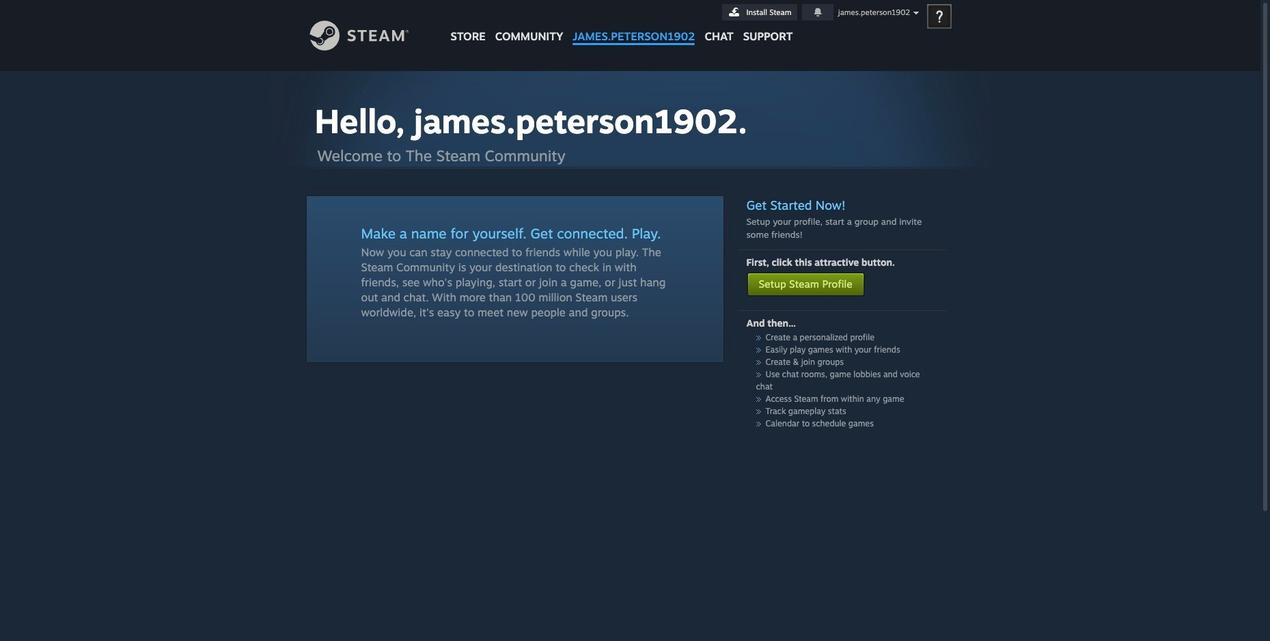 Task type: locate. For each thing, give the bounding box(es) containing it.
global menu navigation
[[446, 0, 798, 50]]



Task type: vqa. For each thing, say whether or not it's contained in the screenshot.
link to the steam homepage image
yes



Task type: describe. For each thing, give the bounding box(es) containing it.
james.peterson1902 image
[[928, 5, 951, 28]]

link to the steam homepage image
[[309, 21, 430, 51]]

account menu navigation
[[723, 4, 923, 21]]



